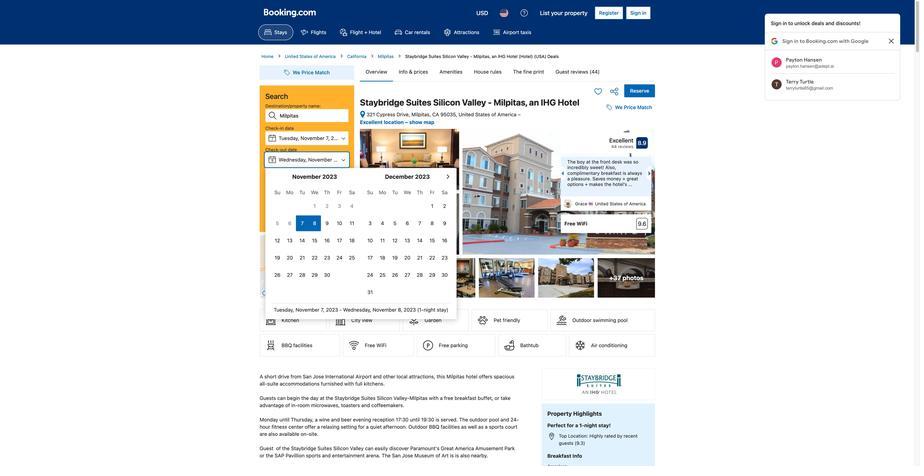 Task type: locate. For each thing, give the bounding box(es) containing it.
drive,
[[397, 112, 410, 118]]

1 vertical spatial with
[[429, 396, 439, 402]]

0 vertical spatial milpitas
[[378, 54, 394, 59]]

1 6 from the left
[[288, 220, 291, 226]]

hotel left (hotel)
[[507, 54, 518, 59]]

23 for "23" checkbox
[[442, 255, 448, 261]]

bbq
[[282, 343, 292, 349], [429, 424, 439, 430]]

1 16 from the left
[[324, 238, 330, 244]]

2 22 from the left
[[429, 255, 435, 261]]

an down the print
[[529, 97, 539, 107]]

2 6 from the left
[[406, 220, 409, 226]]

show on map button
[[260, 235, 355, 299], [286, 267, 329, 280]]

wine
[[319, 417, 330, 423]]

21 inside option
[[417, 255, 422, 261]]

november up november 2023
[[308, 157, 332, 163]]

1 vertical spatial at
[[320, 396, 324, 402]]

2 inside "option"
[[326, 203, 329, 209]]

we
[[293, 70, 300, 75], [615, 104, 623, 110], [311, 190, 318, 196], [404, 190, 411, 196]]

november up wednesday, november 8, 2023
[[301, 135, 324, 141]]

23 December 2023 checkbox
[[438, 250, 451, 266]]

2 vertical spatial united
[[595, 201, 608, 207]]

valley for staybridge suites silicon valley - milpitas, an ihg hotel (hotel) (usa) deals
[[457, 54, 469, 59]]

6 right 5 checkbox
[[406, 220, 409, 226]]

wifi down city view button
[[376, 343, 386, 349]]

0 horizontal spatial 1-
[[265, 169, 269, 174]]

0 vertical spatial -
[[470, 54, 472, 59]]

0 horizontal spatial match
[[315, 70, 330, 75]]

2 tu from the left
[[392, 190, 398, 196]]

november for tuesday, november 7, 2023 - wednesday, november 8, 2023 (1-night stay)
[[296, 307, 319, 313]]

for down property highlights
[[567, 423, 574, 429]]

america
[[319, 54, 336, 59], [497, 112, 516, 118], [629, 201, 646, 207], [455, 446, 474, 452]]

2 horizontal spatial -
[[488, 97, 492, 107]]

0 horizontal spatial outdoor
[[408, 424, 428, 430]]

2 grid from the left
[[364, 185, 451, 300]]

0 vertical spatial bbq
[[282, 343, 292, 349]]

reserve button
[[624, 84, 655, 97]]

0 horizontal spatial 11
[[350, 220, 354, 226]]

0 vertical spatial airport
[[503, 29, 519, 35]]

11 inside option
[[350, 220, 354, 226]]

free wifi
[[564, 221, 587, 227], [365, 343, 386, 349]]

1 grid from the left
[[271, 185, 358, 283]]

4 inside 'checkbox'
[[381, 220, 384, 226]]

stays link
[[258, 24, 293, 40]]

2 horizontal spatial night
[[584, 423, 597, 429]]

0 horizontal spatial jose
[[313, 374, 324, 380]]

flight
[[350, 29, 363, 35]]

info down (9.3)
[[573, 453, 582, 459]]

1 27 from the left
[[287, 272, 293, 278]]

house rules
[[474, 69, 502, 75]]

in inside search section
[[280, 126, 284, 131]]

airport inside "link"
[[503, 29, 519, 35]]

was
[[624, 159, 632, 165]]

17 right the '16 november 2023' option
[[337, 238, 342, 244]]

for down evening
[[358, 424, 365, 430]]

16 inside the '16 november 2023' option
[[324, 238, 330, 244]]

27 inside option
[[404, 272, 410, 278]]

21 for 21 november 2023 "checkbox"
[[300, 255, 305, 261]]

1 fr from the left
[[337, 190, 342, 196]]

1 1 from the left
[[314, 203, 316, 209]]

0 horizontal spatial free
[[365, 343, 375, 349]]

+ up hotel's
[[623, 176, 625, 181]]

24 right 23 checkbox
[[336, 255, 343, 261]]

0 vertical spatial 3
[[338, 203, 341, 209]]

sports left court
[[489, 424, 504, 430]]

a inside the boy at the front desk was so incredibly sweet! also, complimentary breakfast is always a pleasure. saves money + great options + makes the hotel's …
[[567, 176, 570, 181]]

1 12 from the left
[[275, 238, 280, 244]]

sign right register
[[630, 10, 641, 16]]

bbq inside button
[[282, 343, 292, 349]]

valley up entertainment on the left bottom
[[350, 446, 364, 452]]

0 horizontal spatial 8,
[[334, 157, 338, 163]]

1 horizontal spatial 5
[[393, 220, 396, 226]]

grid for november
[[271, 185, 358, 283]]

1 left 2 checkbox
[[431, 203, 433, 209]]

discover
[[389, 446, 409, 452]]

united down the staybridge suites silicon valley - milpitas, an ihg hotel
[[459, 112, 474, 118]]

17 left 18 checkbox
[[368, 255, 373, 261]]

2
[[326, 203, 329, 209], [443, 203, 446, 209]]

1 28 from the left
[[299, 272, 305, 278]]

1 vertical spatial 24
[[367, 272, 373, 278]]

3 for 3 december 2023 'checkbox'
[[369, 220, 372, 226]]

pool
[[618, 318, 628, 324], [489, 417, 499, 423]]

26 inside option
[[274, 272, 280, 278]]

1 horizontal spatial guest
[[556, 69, 569, 75]]

swimming
[[593, 318, 616, 324]]

free wifi inside button
[[365, 343, 386, 349]]

the up the 'incredibly'
[[567, 159, 576, 165]]

0 horizontal spatial 16
[[324, 238, 330, 244]]

2 inside checkbox
[[443, 203, 446, 209]]

we price match button down united states of america link
[[281, 66, 333, 79]]

1 vertical spatial 3
[[369, 220, 372, 226]]

furnished
[[321, 381, 343, 387]]

1 vertical spatial -
[[488, 97, 492, 107]]

1 horizontal spatial at
[[586, 159, 590, 165]]

6 for 6 december 2023 checkbox
[[406, 220, 409, 226]]

of down flights "link"
[[314, 54, 318, 59]]

in left to
[[783, 20, 787, 26]]

valley for staybridge suites silicon valley - milpitas, an ihg hotel
[[462, 97, 486, 107]]

1 vertical spatial facilities
[[441, 424, 460, 430]]

30 inside option
[[324, 272, 330, 278]]

22 for 22 december 2023 checkbox
[[429, 255, 435, 261]]

2 5 from the left
[[393, 220, 396, 226]]

1 for november
[[314, 203, 316, 209]]

check- up check-out date
[[265, 126, 280, 131]]

property highlights
[[547, 411, 602, 418]]

7
[[271, 137, 273, 141], [301, 220, 304, 226], [418, 220, 421, 226]]

1 check- from the top
[[265, 126, 280, 131]]

11 inside checkbox
[[380, 238, 385, 244]]

1 14 from the left
[[300, 238, 305, 244]]

reviews left (44)
[[571, 69, 588, 75]]

flights link
[[295, 24, 332, 40]]

th down december 2023
[[417, 190, 423, 196]]

sign left to
[[771, 20, 781, 26]]

at
[[586, 159, 590, 165], [320, 396, 324, 402]]

11 November 2023 checkbox
[[346, 216, 358, 231]]

0 horizontal spatial 3
[[338, 203, 341, 209]]

grid
[[271, 185, 358, 283], [364, 185, 451, 300]]

10 for 10 checkbox
[[367, 238, 373, 244]]

20
[[287, 255, 293, 261], [404, 255, 410, 261]]

3 inside 3 'option'
[[338, 203, 341, 209]]

the inside the boy at the front desk was so incredibly sweet! also, complimentary breakfast is always a pleasure. saves money + great options + makes the hotel's …
[[567, 159, 576, 165]]

2 th from the left
[[417, 190, 423, 196]]

13 November 2023 checkbox
[[284, 233, 296, 249]]

13 inside 'option'
[[405, 238, 410, 244]]

1- inside search section
[[265, 169, 269, 174]]

guest down deals
[[556, 69, 569, 75]]

26 left 27 checkbox
[[274, 272, 280, 278]]

free for free parking button
[[439, 343, 449, 349]]

in for sign in to unlock deals and discounts!
[[783, 20, 787, 26]]

outdoor inside button
[[572, 318, 592, 324]]

0 horizontal spatial until
[[280, 417, 289, 423]]

2 vertical spatial milpitas
[[410, 396, 428, 402]]

2 horizontal spatial 7
[[418, 220, 421, 226]]

1 20 from the left
[[287, 255, 293, 261]]

(hotel)
[[519, 54, 533, 59]]

california
[[347, 54, 366, 59]]

8 right 7 option
[[313, 220, 316, 226]]

7 cell
[[296, 214, 308, 231]]

19 inside 19 december 2023 checkbox
[[392, 255, 398, 261]]

25 December 2023 checkbox
[[376, 267, 389, 283]]

1 horizontal spatial -
[[470, 54, 472, 59]]

16 for the '16 november 2023' option
[[324, 238, 330, 244]]

0 horizontal spatial price
[[302, 70, 314, 75]]

1 vertical spatial 1-
[[579, 423, 584, 429]]

su up 3 december 2023 'checkbox'
[[367, 190, 373, 196]]

print
[[533, 69, 544, 75]]

30 December 2023 checkbox
[[438, 267, 451, 283]]

3 for 3 'option'
[[338, 203, 341, 209]]

milpitas right this
[[446, 374, 465, 380]]

0 vertical spatial 8,
[[334, 157, 338, 163]]

0 vertical spatial we price match button
[[281, 66, 333, 79]]

guest reviews (44)
[[556, 69, 600, 75]]

1 26 from the left
[[274, 272, 280, 278]]

26 for 26 november 2023 option
[[274, 272, 280, 278]]

15 inside 15 option
[[430, 238, 435, 244]]

until right 17:30
[[410, 417, 420, 423]]

2 29 from the left
[[429, 272, 435, 278]]

date up out
[[285, 126, 294, 131]]

in up check-out date
[[280, 126, 284, 131]]

30 right the "29 november 2023" option
[[324, 272, 330, 278]]

0 horizontal spatial sign
[[630, 10, 641, 16]]

2 su from the left
[[367, 190, 373, 196]]

0 horizontal spatial grid
[[271, 185, 358, 283]]

1 tu from the left
[[299, 190, 305, 196]]

staybridge suites silicon valley - milpitas, an ihg hotel (hotel) (usa) deals link
[[405, 54, 559, 59]]

28 November 2023 checkbox
[[296, 267, 308, 283]]

24 left '25' checkbox
[[367, 272, 373, 278]]

10 December 2023 checkbox
[[364, 233, 376, 249]]

10 for 10 checkbox at the left of page
[[337, 220, 342, 226]]

or left take
[[495, 396, 499, 402]]

10 right 9 november 2023 checkbox
[[337, 220, 342, 226]]

su for november
[[274, 190, 280, 196]]

2 26 from the left
[[392, 272, 398, 278]]

match
[[315, 70, 330, 75], [637, 104, 652, 110]]

scored 8.9 element
[[636, 137, 648, 149]]

95035,
[[440, 112, 457, 118]]

november 2023
[[292, 173, 337, 180]]

1 vertical spatial states
[[475, 112, 490, 118]]

of inside 321 cypress drive, milpitas, ca 95035, united states of america – excellent location – show map
[[491, 112, 496, 118]]

milpitas down attractions,
[[410, 396, 428, 402]]

9 for 9 december 2023 option
[[443, 220, 446, 226]]

tu for november
[[299, 190, 305, 196]]

breakfast
[[547, 453, 571, 459]]

sign in to unlock deals and discounts!
[[771, 20, 861, 26]]

1 9 from the left
[[326, 220, 329, 226]]

excellent down 321
[[360, 119, 383, 125]]

7 left the "8 november 2023" checkbox on the left of page
[[301, 220, 304, 226]]

- for staybridge suites silicon valley - milpitas, an ihg hotel (hotel) (usa) deals
[[470, 54, 472, 59]]

22 December 2023 checkbox
[[426, 250, 438, 266]]

19
[[275, 255, 280, 261], [392, 255, 398, 261]]

23 right 22 december 2023 checkbox
[[442, 255, 448, 261]]

29 right 28 november 2023 option
[[312, 272, 318, 278]]

view
[[362, 318, 372, 324]]

14 inside option
[[300, 238, 305, 244]]

wednesday,
[[279, 157, 307, 163], [343, 307, 371, 313]]

1 horizontal spatial wifi
[[577, 221, 587, 227]]

local
[[397, 374, 407, 380]]

- inside search section
[[339, 307, 342, 313]]

0 vertical spatial ihg
[[498, 54, 506, 59]]

28 right 27 option
[[417, 272, 423, 278]]

16 for 16 checkbox
[[442, 238, 447, 244]]

0 vertical spatial 4
[[350, 203, 354, 209]]

13 left 14 "checkbox"
[[405, 238, 410, 244]]

2 27 from the left
[[404, 272, 410, 278]]

date for check-out date
[[288, 147, 297, 152]]

13 right "12 november 2023" "option"
[[287, 238, 293, 244]]

an for staybridge suites silicon valley - milpitas, an ihg hotel (hotel) (usa) deals
[[492, 54, 497, 59]]

facilities inside a short drive from san jose international airport and other local attractions, this milpitas hotel offers spacious all-suite accommodations furnished with full kitchens. guests can begin the day at the staybridge suites silicon valley-milpitas with a free breakfast buffet, or take advantage of in-room microwaves, toasters and coffeemakers. monday until thursday, a wine and beer evening reception 17:30 until 19:30 is served. the outdoor pool and 24- hour fitness center offer a relaxing setting for a quiet afternoon. outdoor bbq facilities as well as a sports court are also available on-site. guest  of the staybridge suites silicon valley can easily discover paramount's great america amusement park or the sap pavillion sports and entertainment arena. the san jose museum of art is is also
[[441, 424, 460, 430]]

1 horizontal spatial night
[[424, 307, 435, 313]]

44
[[611, 144, 617, 149]]

11 for 11 option
[[350, 220, 354, 226]]

0 vertical spatial price
[[302, 70, 314, 75]]

facilities inside button
[[293, 343, 312, 349]]

+37 photos link
[[598, 258, 655, 298]]

1 5 from the left
[[276, 220, 279, 226]]

free for free wifi button
[[365, 343, 375, 349]]

0 horizontal spatial 23
[[324, 255, 330, 261]]

8 for the "8 november 2023" checkbox on the left of page
[[313, 220, 316, 226]]

pool inside a short drive from san jose international airport and other local attractions, this milpitas hotel offers spacious all-suite accommodations furnished with full kitchens. guests can begin the day at the staybridge suites silicon valley-milpitas with a free breakfast buffet, or take advantage of in-room microwaves, toasters and coffeemakers. monday until thursday, a wine and beer evening reception 17:30 until 19:30 is served. the outdoor pool and 24- hour fitness center offer a relaxing setting for a quiet afternoon. outdoor bbq facilities as well as a sports court are also available on-site. guest  of the staybridge suites silicon valley can easily discover paramount's great america amusement park or the sap pavillion sports and entertainment arena. the san jose museum of art is is also
[[489, 417, 499, 423]]

we price match inside search section
[[293, 70, 330, 75]]

1 vertical spatial sign
[[771, 20, 781, 26]]

1 horizontal spatial sports
[[489, 424, 504, 430]]

1 22 from the left
[[312, 255, 318, 261]]

we down december 2023
[[404, 190, 411, 196]]

5 for 5 november 2023 option
[[276, 220, 279, 226]]

a left wine
[[315, 417, 318, 423]]

sa
[[349, 190, 355, 196], [442, 190, 448, 196]]

airport taxis link
[[487, 24, 537, 40]]

&
[[409, 69, 412, 75]]

2 left 3 'option'
[[326, 203, 329, 209]]

match inside search section
[[315, 70, 330, 75]]

free down view
[[365, 343, 375, 349]]

12 inside "option"
[[275, 238, 280, 244]]

fr for december 2023
[[430, 190, 435, 196]]

3 inside 3 december 2023 'checkbox'
[[369, 220, 372, 226]]

match down united states of america link
[[315, 70, 330, 75]]

map right on
[[313, 270, 323, 276]]

suites down the kitchens. on the bottom left
[[361, 396, 376, 402]]

23 for 23 checkbox
[[324, 255, 330, 261]]

a up options at the top right of page
[[567, 176, 570, 181]]

tu down december
[[392, 190, 398, 196]]

0 horizontal spatial 7,
[[321, 307, 325, 313]]

9 right the "8 november 2023" checkbox on the left of page
[[326, 220, 329, 226]]

2 13 from the left
[[405, 238, 410, 244]]

2 9 from the left
[[443, 220, 446, 226]]

0 horizontal spatial wednesday,
[[279, 157, 307, 163]]

0 horizontal spatial info
[[399, 69, 408, 75]]

1 horizontal spatial 7,
[[326, 135, 330, 141]]

0 horizontal spatial map
[[313, 270, 323, 276]]

5 inside option
[[276, 220, 279, 226]]

7, up wednesday, november 8, 2023
[[326, 135, 330, 141]]

1 vertical spatial jose
[[402, 453, 413, 459]]

as left well
[[461, 424, 467, 430]]

2 sa from the left
[[442, 190, 448, 196]]

1 horizontal spatial with
[[429, 396, 439, 402]]

22 November 2023 checkbox
[[308, 250, 321, 266]]

location:
[[568, 434, 588, 439]]

9
[[326, 220, 329, 226], [443, 220, 446, 226]]

8, left (1- on the left bottom
[[398, 307, 402, 313]]

1 inside option
[[314, 203, 316, 209]]

0 vertical spatial guest
[[556, 69, 569, 75]]

30 inside checkbox
[[442, 272, 448, 278]]

hotel right flight
[[369, 29, 381, 35]]

staybridge up toasters
[[335, 396, 360, 402]]

23 November 2023 checkbox
[[321, 250, 333, 266]]

night left stay
[[269, 169, 280, 174]]

america inside a short drive from san jose international airport and other local attractions, this milpitas hotel offers spacious all-suite accommodations furnished with full kitchens. guests can begin the day at the staybridge suites silicon valley-milpitas with a free breakfast buffet, or take advantage of in-room microwaves, toasters and coffeemakers. monday until thursday, a wine and beer evening reception 17:30 until 19:30 is served. the outdoor pool and 24- hour fitness center offer a relaxing setting for a quiet afternoon. outdoor bbq facilities as well as a sports court are also available on-site. guest  of the staybridge suites silicon valley can easily discover paramount's great america amusement park or the sap pavillion sports and entertainment arena. the san jose museum of art is is also
[[455, 446, 474, 452]]

8 for 8 december 2023 checkbox
[[431, 220, 434, 226]]

info left &
[[399, 69, 408, 75]]

0 vertical spatial with
[[344, 381, 354, 387]]

register
[[599, 10, 619, 16]]

14 inside "checkbox"
[[417, 238, 423, 244]]

1 vertical spatial wednesday,
[[343, 307, 371, 313]]

su
[[274, 190, 280, 196], [367, 190, 373, 196]]

1 21 from the left
[[300, 255, 305, 261]]

0 horizontal spatial tu
[[299, 190, 305, 196]]

4
[[350, 203, 354, 209], [381, 220, 384, 226]]

12
[[275, 238, 280, 244], [392, 238, 398, 244]]

1 vertical spatial united states of america
[[595, 201, 646, 207]]

1 horizontal spatial tu
[[392, 190, 398, 196]]

2 30 from the left
[[442, 272, 448, 278]]

sign for sign in to unlock deals and discounts!
[[771, 20, 781, 26]]

milpitas, for staybridge suites silicon valley - milpitas, an ihg hotel
[[494, 97, 527, 107]]

bbq down kitchen
[[282, 343, 292, 349]]

tuesday, for tuesday, november 7, 2023
[[279, 135, 299, 141]]

28 inside 'checkbox'
[[417, 272, 423, 278]]

17 December 2023 checkbox
[[364, 250, 376, 266]]

in for check-in date
[[280, 126, 284, 131]]

is inside the boy at the front desk was so incredibly sweet! also, complimentary breakfast is always a pleasure. saves money + great options + makes the hotel's …
[[623, 170, 626, 176]]

america inside 321 cypress drive, milpitas, ca 95035, united states of america – excellent location – show map
[[497, 112, 516, 118]]

15
[[312, 238, 317, 244], [430, 238, 435, 244]]

suites
[[429, 54, 441, 59], [406, 97, 431, 107], [361, 396, 376, 402], [318, 446, 332, 452]]

2 16 from the left
[[442, 238, 447, 244]]

court
[[505, 424, 517, 430]]

2 23 from the left
[[442, 255, 448, 261]]

15 inside 15 november 2023 option
[[312, 238, 317, 244]]

14 right 13 'option'
[[417, 238, 423, 244]]

the down the easily
[[382, 453, 391, 459]]

united down makes
[[595, 201, 608, 207]]

0 horizontal spatial milpitas,
[[411, 112, 431, 118]]

1 su from the left
[[274, 190, 280, 196]]

12 left 13 'option'
[[392, 238, 398, 244]]

19 inside 19 november 2023 checkbox
[[275, 255, 280, 261]]

2 fr from the left
[[430, 190, 435, 196]]

1 vertical spatial milpitas,
[[494, 97, 527, 107]]

airport left taxis
[[503, 29, 519, 35]]

1 vertical spatial breakfast
[[455, 396, 476, 402]]

0 vertical spatial 25
[[349, 255, 355, 261]]

18 December 2023 checkbox
[[376, 250, 389, 266]]

0 horizontal spatial with
[[344, 381, 354, 387]]

10 November 2023 checkbox
[[333, 216, 346, 231]]

27 for 27 option
[[404, 272, 410, 278]]

12 December 2023 checkbox
[[389, 233, 401, 249]]

0 horizontal spatial 25
[[349, 255, 355, 261]]

4 right 3 'option'
[[350, 203, 354, 209]]

20 November 2023 checkbox
[[284, 250, 296, 266]]

1 inside checkbox
[[431, 203, 433, 209]]

2 mo from the left
[[379, 190, 386, 196]]

28 inside option
[[299, 272, 305, 278]]

27 December 2023 checkbox
[[401, 267, 414, 283]]

grace
[[575, 201, 587, 207]]

1 15 from the left
[[312, 238, 317, 244]]

a left free
[[440, 396, 443, 402]]

1 horizontal spatial search
[[298, 212, 316, 218]]

1 horizontal spatial +
[[585, 182, 588, 187]]

site.
[[309, 432, 319, 437]]

in for sign in
[[642, 10, 646, 16]]

relaxing
[[321, 424, 339, 430]]

3 December 2023 checkbox
[[364, 216, 376, 231]]

airport taxis
[[503, 29, 531, 35]]

1 vertical spatial 4
[[381, 220, 384, 226]]

always
[[628, 170, 642, 176]]

21 inside "checkbox"
[[300, 255, 305, 261]]

1 th from the left
[[324, 190, 330, 196]]

out
[[280, 147, 287, 152]]

29 inside option
[[312, 272, 318, 278]]

13 December 2023 checkbox
[[401, 233, 414, 249]]

1 horizontal spatial 13
[[405, 238, 410, 244]]

city
[[351, 318, 361, 324]]

25 for 25 checkbox
[[349, 255, 355, 261]]

9 inside checkbox
[[326, 220, 329, 226]]

0 vertical spatial –
[[518, 112, 521, 118]]

4 right 3 december 2023 'checkbox'
[[381, 220, 384, 226]]

1 29 from the left
[[312, 272, 318, 278]]

outdoor inside a short drive from san jose international airport and other local attractions, this milpitas hotel offers spacious all-suite accommodations furnished with full kitchens. guests can begin the day at the staybridge suites silicon valley-milpitas with a free breakfast buffet, or take advantage of in-room microwaves, toasters and coffeemakers. monday until thursday, a wine and beer evening reception 17:30 until 19:30 is served. the outdoor pool and 24- hour fitness center offer a relaxing setting for a quiet afternoon. outdoor bbq facilities as well as a sports court are also available on-site. guest  of the staybridge suites silicon valley can easily discover paramount's great america amusement park or the sap pavillion sports and entertainment arena. the san jose museum of art is is also
[[408, 424, 428, 430]]

by
[[617, 434, 622, 439]]

26 for 26 checkbox
[[392, 272, 398, 278]]

16 right 15 november 2023 option
[[324, 238, 330, 244]]

8
[[271, 159, 273, 163], [313, 220, 316, 226], [431, 220, 434, 226]]

1 13 from the left
[[287, 238, 293, 244]]

bbq inside a short drive from san jose international airport and other local attractions, this milpitas hotel offers spacious all-suite accommodations furnished with full kitchens. guests can begin the day at the staybridge suites silicon valley-milpitas with a free breakfast buffet, or take advantage of in-room microwaves, toasters and coffeemakers. monday until thursday, a wine and beer evening reception 17:30 until 19:30 is served. the outdoor pool and 24- hour fitness center offer a relaxing setting for a quiet afternoon. outdoor bbq facilities as well as a sports court are also available on-site. guest  of the staybridge suites silicon valley can easily discover paramount's great america amusement park or the sap pavillion sports and entertainment arena. the san jose museum of art is is also
[[429, 424, 439, 430]]

with left full
[[344, 381, 354, 387]]

7 inside option
[[301, 220, 304, 226]]

26 inside checkbox
[[392, 272, 398, 278]]

free wifi button
[[343, 335, 414, 357]]

2 15 from the left
[[430, 238, 435, 244]]

2 19 from the left
[[392, 255, 398, 261]]

2 28 from the left
[[417, 272, 423, 278]]

reviews
[[571, 69, 588, 75], [618, 144, 633, 149]]

ihg down the print
[[541, 97, 556, 107]]

jose up 'furnished' on the bottom left
[[313, 374, 324, 380]]

money
[[607, 176, 621, 181]]

1 vertical spatial 8,
[[398, 307, 402, 313]]

1 30 from the left
[[324, 272, 330, 278]]

on-
[[301, 432, 309, 437]]

1 December 2023 checkbox
[[426, 198, 438, 214]]

15 for 15 option
[[430, 238, 435, 244]]

9 inside option
[[443, 220, 446, 226]]

1 19 from the left
[[275, 255, 280, 261]]

complimentary
[[567, 170, 600, 176]]

2 21 from the left
[[417, 255, 422, 261]]

21 for 21 december 2023 option
[[417, 255, 422, 261]]

1 vertical spatial night
[[424, 307, 435, 313]]

0 vertical spatial tuesday,
[[279, 135, 299, 141]]

17 November 2023 checkbox
[[333, 233, 346, 249]]

0 vertical spatial united
[[285, 54, 298, 59]]

breakfast info
[[547, 453, 582, 459]]

0 horizontal spatial we price match
[[293, 70, 330, 75]]

28 left on
[[299, 272, 305, 278]]

at inside a short drive from san jose international airport and other local attractions, this milpitas hotel offers spacious all-suite accommodations furnished with full kitchens. guests can begin the day at the staybridge suites silicon valley-milpitas with a free breakfast buffet, or take advantage of in-room microwaves, toasters and coffeemakers. monday until thursday, a wine and beer evening reception 17:30 until 19:30 is served. the outdoor pool and 24- hour fitness center offer a relaxing setting for a quiet afternoon. outdoor bbq facilities as well as a sports court are also available on-site. guest  of the staybridge suites silicon valley can easily discover paramount's great america amusement park or the sap pavillion sports and entertainment arena. the san jose museum of art is is also
[[320, 396, 324, 402]]

0 vertical spatial excellent
[[360, 119, 383, 125]]

2 horizontal spatial in
[[783, 20, 787, 26]]

scored 9.6 element
[[636, 218, 648, 230]]

16 right 15 option
[[442, 238, 447, 244]]

monday
[[260, 417, 278, 423]]

united states of america down hotel's
[[595, 201, 646, 207]]

20 right 19 november 2023 checkbox
[[287, 255, 293, 261]]

location
[[384, 119, 404, 125]]

0 vertical spatial sign
[[630, 10, 641, 16]]

2 2 from the left
[[443, 203, 446, 209]]

check-
[[265, 126, 280, 131], [265, 147, 280, 152]]

3 right 2 november 2023 "option"
[[338, 203, 341, 209]]

16 inside 16 checkbox
[[442, 238, 447, 244]]

fitness
[[272, 424, 287, 430]]

31 December 2023 checkbox
[[364, 285, 376, 300]]

5 for 5 checkbox
[[393, 220, 396, 226]]

1 horizontal spatial pool
[[618, 318, 628, 324]]

tuesday, for tuesday, november 7, 2023 - wednesday, november 8, 2023 (1-night stay)
[[274, 307, 294, 313]]

an
[[492, 54, 497, 59], [529, 97, 539, 107]]

fr for november 2023
[[337, 190, 342, 196]]

0 horizontal spatial ihg
[[498, 54, 506, 59]]

21 left 22 november 2023 checkbox
[[300, 255, 305, 261]]

6 December 2023 checkbox
[[401, 216, 414, 231]]

1 left 2 november 2023 "option"
[[314, 203, 316, 209]]

staybridge up the cypress
[[360, 97, 404, 107]]

2 December 2023 checkbox
[[438, 198, 451, 214]]

1 vertical spatial reviews
[[618, 144, 633, 149]]

20 right 19 december 2023 checkbox
[[404, 255, 410, 261]]

0 vertical spatial in
[[642, 10, 646, 16]]

8 inside the "8 november 2023" checkbox
[[313, 220, 316, 226]]

7 inside checkbox
[[418, 220, 421, 226]]

sa for november 2023
[[349, 190, 355, 196]]

staybridge suites silicon valley - milpitas, an ihg hotel
[[360, 97, 579, 107]]

1 horizontal spatial 18
[[380, 255, 385, 261]]

we price match
[[293, 70, 330, 75], [615, 104, 652, 110]]

1 vertical spatial united
[[459, 112, 474, 118]]

8 inside 8 december 2023 checkbox
[[431, 220, 434, 226]]

2 14 from the left
[[417, 238, 423, 244]]

2 12 from the left
[[392, 238, 398, 244]]

1 horizontal spatial breakfast
[[601, 170, 621, 176]]

price inside search section
[[302, 70, 314, 75]]

in right register
[[642, 10, 646, 16]]

price down reserve 'button'
[[624, 104, 636, 110]]

1 vertical spatial airport
[[356, 374, 372, 380]]

1 horizontal spatial 27
[[404, 272, 410, 278]]

10
[[337, 220, 342, 226], [367, 238, 373, 244]]

perfect
[[547, 423, 566, 429]]

7 for 7 december 2023 checkbox
[[418, 220, 421, 226]]

2 check- from the top
[[265, 147, 280, 152]]

as
[[461, 424, 467, 430], [478, 424, 484, 430]]

1 2 from the left
[[326, 203, 329, 209]]

1 horizontal spatial map
[[424, 119, 434, 125]]

mo down december
[[379, 190, 386, 196]]

attractions
[[454, 29, 479, 35]]

drive
[[278, 374, 289, 380]]

2 vertical spatial milpitas,
[[411, 112, 431, 118]]

we price match for 'we price match' dropdown button within search section
[[293, 70, 330, 75]]

21 right 20 checkbox
[[417, 255, 422, 261]]

take
[[501, 396, 511, 402]]

4 November 2023 checkbox
[[346, 198, 358, 214]]

21
[[300, 255, 305, 261], [417, 255, 422, 261]]

29 for 29 option
[[429, 272, 435, 278]]

1 mo from the left
[[286, 190, 293, 196]]

1 vertical spatial search
[[298, 212, 316, 218]]

0 horizontal spatial 13
[[287, 238, 293, 244]]

+ down pleasure.
[[585, 182, 588, 187]]

19 for 19 december 2023 checkbox
[[392, 255, 398, 261]]

0 horizontal spatial 4
[[350, 203, 354, 209]]

until
[[280, 417, 289, 423], [410, 417, 420, 423]]

15 November 2023 checkbox
[[308, 233, 321, 249]]

30 for 30 november 2023 option
[[324, 272, 330, 278]]

- for tuesday, november 7, 2023 - wednesday, november 8, 2023 (1-night stay)
[[339, 307, 342, 313]]

1 horizontal spatial 14
[[417, 238, 423, 244]]

november
[[301, 135, 324, 141], [308, 157, 332, 163], [292, 173, 321, 180], [296, 307, 319, 313], [373, 307, 397, 313]]

breakfast inside the boy at the front desk was so incredibly sweet! also, complimentary breakfast is always a pleasure. saves money + great options + makes the hotel's …
[[601, 170, 621, 176]]

4 inside option
[[350, 203, 354, 209]]

1 sa from the left
[[349, 190, 355, 196]]

sign for sign in
[[630, 10, 641, 16]]

321 cypress drive, milpitas, ca 95035, united states of america – excellent location – show map
[[360, 112, 521, 125]]

20 December 2023 checkbox
[[401, 250, 414, 266]]

5 inside checkbox
[[393, 220, 396, 226]]

wednesday, up city on the left bottom of page
[[343, 307, 371, 313]]

12 inside option
[[392, 238, 398, 244]]

13 inside option
[[287, 238, 293, 244]]

2 1 from the left
[[431, 203, 433, 209]]

november for wednesday, november 8, 2023
[[308, 157, 332, 163]]

with
[[344, 381, 354, 387], [429, 396, 439, 402]]

0 horizontal spatial states
[[300, 54, 313, 59]]

27 inside checkbox
[[287, 272, 293, 278]]

milpitas, up 'house'
[[473, 54, 491, 59]]

321
[[367, 112, 375, 118]]

2 until from the left
[[410, 417, 420, 423]]

13 for 13 'option'
[[405, 238, 410, 244]]

1 23 from the left
[[324, 255, 330, 261]]

on
[[306, 270, 312, 276]]

12 for the "12 december 2023" option
[[392, 238, 398, 244]]

reviews inside the 'excellent 44 reviews'
[[618, 144, 633, 149]]

tuesday, up kitchen
[[274, 307, 294, 313]]

1-
[[265, 169, 269, 174], [579, 423, 584, 429]]

1 horizontal spatial outdoor
[[572, 318, 592, 324]]

29 inside option
[[429, 272, 435, 278]]

and up court
[[501, 417, 509, 423]]

also
[[268, 432, 278, 437]]



Task type: describe. For each thing, give the bounding box(es) containing it.
5 December 2023 checkbox
[[389, 216, 401, 231]]

check- for in
[[265, 126, 280, 131]]

(9.3)
[[575, 441, 585, 446]]

we up 1 option
[[311, 190, 318, 196]]

free parking button
[[417, 335, 495, 357]]

15 for 15 november 2023 option
[[312, 238, 317, 244]]

17:30
[[396, 417, 408, 423]]

2 for november 2023
[[326, 203, 329, 209]]

mo for december
[[379, 190, 386, 196]]

city view button
[[329, 309, 400, 332]]

states inside 321 cypress drive, milpitas, ca 95035, united states of america – excellent location – show map
[[475, 112, 490, 118]]

all-
[[260, 381, 267, 387]]

name:
[[308, 104, 321, 109]]

search inside button
[[298, 212, 316, 218]]

excellent location – show map button
[[360, 119, 434, 125]]

22 for 22 november 2023 checkbox
[[312, 255, 318, 261]]

27 for 27 checkbox
[[287, 272, 293, 278]]

the up room
[[301, 396, 309, 402]]

for inside a short drive from san jose international airport and other local attractions, this milpitas hotel offers spacious all-suite accommodations furnished with full kitchens. guests can begin the day at the staybridge suites silicon valley-milpitas with a free breakfast buffet, or take advantage of in-room microwaves, toasters and coffeemakers. monday until thursday, a wine and beer evening reception 17:30 until 19:30 is served. the outdoor pool and 24- hour fitness center offer a relaxing setting for a quiet afternoon. outdoor bbq facilities as well as a sports court are also available on-site. guest  of the staybridge suites silicon valley can easily discover paramount's great america amusement park or the sap pavillion sports and entertainment arena. the san jose museum of art is is also
[[358, 424, 365, 430]]

2 vertical spatial night
[[584, 423, 597, 429]]

outdoor swimming pool
[[572, 318, 628, 324]]

9.6
[[638, 221, 646, 227]]

silicon up '95035,'
[[433, 97, 460, 107]]

buffet,
[[478, 396, 493, 402]]

art
[[442, 453, 449, 459]]

grid for december
[[364, 185, 451, 300]]

24 November 2023 checkbox
[[333, 250, 346, 266]]

are
[[260, 432, 267, 437]]

the up sap
[[282, 446, 290, 452]]

united states of america link
[[285, 53, 336, 60]]

stay
[[281, 169, 289, 174]]

0 vertical spatial night
[[269, 169, 280, 174]]

pool inside button
[[618, 318, 628, 324]]

hotel for staybridge suites silicon valley - milpitas, an ihg hotel
[[558, 97, 579, 107]]

24 December 2023 checkbox
[[364, 267, 376, 283]]

united inside 321 cypress drive, milpitas, ca 95035, united states of america – excellent location – show map
[[459, 112, 474, 118]]

car
[[405, 29, 413, 35]]

1 vertical spatial san
[[392, 453, 401, 459]]

16 December 2023 checkbox
[[438, 233, 451, 249]]

1 vertical spatial we price match button
[[604, 101, 655, 114]]

0 horizontal spatial can
[[277, 396, 286, 402]]

offer
[[305, 424, 316, 430]]

1 horizontal spatial 24
[[367, 272, 373, 278]]

21 November 2023 checkbox
[[296, 250, 308, 266]]

ihg for staybridge suites silicon valley - milpitas, an ihg hotel (hotel) (usa) deals
[[498, 54, 506, 59]]

1 horizontal spatial info
[[573, 453, 582, 459]]

we down united states of america link
[[293, 70, 300, 75]]

attractions link
[[438, 24, 485, 40]]

1 vertical spatial +
[[623, 176, 625, 181]]

9 for 9 november 2023 checkbox
[[326, 220, 329, 226]]

a right the offer
[[317, 424, 320, 430]]

excellent inside 321 cypress drive, milpitas, ca 95035, united states of america – excellent location – show map
[[360, 119, 383, 125]]

2 horizontal spatial states
[[610, 201, 623, 207]]

easily
[[375, 446, 388, 452]]

4 for 4 november 2023 option
[[350, 203, 354, 209]]

november down wednesday, november 8, 2023
[[292, 173, 321, 180]]

the left sap
[[266, 453, 273, 459]]

28 for 28 november 2023 option
[[299, 272, 305, 278]]

so
[[633, 159, 638, 165]]

destination/property
[[265, 104, 307, 109]]

0 vertical spatial jose
[[313, 374, 324, 380]]

a down outdoor
[[485, 424, 488, 430]]

taxis
[[521, 29, 531, 35]]

18 for 18 checkbox
[[380, 255, 385, 261]]

pet
[[494, 318, 501, 324]]

1 horizontal spatial excellent
[[609, 137, 633, 144]]

0 horizontal spatial 24
[[336, 255, 343, 261]]

1-night stay
[[265, 169, 289, 174]]

map inside search section
[[313, 270, 323, 276]]

7 November 2023 checkbox
[[296, 216, 308, 231]]

november for tuesday, november 7, 2023
[[301, 135, 324, 141]]

served.
[[441, 417, 458, 423]]

the up "sweet!"
[[592, 159, 599, 165]]

th for november
[[324, 190, 330, 196]]

park
[[505, 446, 515, 452]]

6 November 2023 checkbox
[[284, 216, 296, 231]]

date for check-in date
[[285, 126, 294, 131]]

4 for 4 'checkbox'
[[381, 220, 384, 226]]

1 vertical spatial or
[[260, 453, 264, 459]]

highlights
[[573, 411, 602, 418]]

match for bottom 'we price match' dropdown button
[[637, 104, 652, 110]]

entertainment
[[332, 453, 365, 459]]

garden button
[[403, 309, 469, 332]]

0 horizontal spatial hotel
[[369, 29, 381, 35]]

(44)
[[590, 69, 600, 75]]

suites up drive, at the left
[[406, 97, 431, 107]]

8 December 2023 checkbox
[[426, 216, 438, 231]]

15 December 2023 checkbox
[[426, 233, 438, 249]]

0 vertical spatial united states of america
[[285, 54, 336, 59]]

2 for december 2023
[[443, 203, 446, 209]]

1 vertical spatial 17
[[368, 255, 373, 261]]

26 November 2023 checkbox
[[271, 267, 284, 283]]

a up location:
[[575, 423, 578, 429]]

sa for december 2023
[[442, 190, 448, 196]]

8 cell
[[308, 214, 321, 231]]

0 vertical spatial wednesday,
[[279, 157, 307, 163]]

9 November 2023 checkbox
[[321, 216, 333, 231]]

18 for 18 november 2023 checkbox
[[349, 238, 355, 244]]

1 horizontal spatial or
[[495, 396, 499, 402]]

sap
[[275, 453, 284, 459]]

7 December 2023 checkbox
[[414, 216, 426, 231]]

search section
[[257, 60, 457, 320]]

3 November 2023 checkbox
[[333, 198, 346, 214]]

2 November 2023 checkbox
[[321, 198, 333, 214]]

21 December 2023 checkbox
[[414, 250, 426, 266]]

+37
[[609, 274, 621, 282]]

8 November 2023 checkbox
[[308, 216, 321, 231]]

stays
[[274, 29, 287, 35]]

perfect for a 1-night stay!
[[547, 423, 611, 429]]

suites up 'amenities' in the top of the page
[[429, 54, 441, 59]]

a left quiet
[[366, 424, 369, 430]]

30 November 2023 checkbox
[[321, 267, 333, 283]]

0 horizontal spatial united
[[285, 54, 298, 59]]

the down money in the right top of the page
[[604, 182, 611, 187]]

staybridge suites image
[[576, 374, 622, 395]]

check-out date
[[265, 147, 297, 152]]

2 as from the left
[[478, 424, 484, 430]]

(usa)
[[534, 54, 546, 59]]

at inside the boy at the front desk was so incredibly sweet! also, complimentary breakfast is always a pleasure. saves money + great options + makes the hotel's …
[[586, 159, 590, 165]]

great
[[441, 446, 454, 452]]

19 November 2023 checkbox
[[271, 250, 284, 266]]

26 December 2023 checkbox
[[389, 267, 401, 283]]

amusement
[[475, 446, 503, 452]]

29 November 2023 checkbox
[[308, 267, 321, 283]]

kitchen
[[282, 318, 299, 324]]

photos
[[622, 274, 643, 282]]

mo for november
[[286, 190, 293, 196]]

match for 'we price match' dropdown button within search section
[[315, 70, 330, 75]]

stay!
[[598, 423, 611, 429]]

0 vertical spatial states
[[300, 54, 313, 59]]

1 horizontal spatial price
[[624, 104, 636, 110]]

ihg for staybridge suites silicon valley - milpitas, an ihg hotel
[[541, 97, 556, 107]]

29 December 2023 checkbox
[[426, 267, 438, 283]]

staybridge suites silicon valley - milpitas, an ihg hotel, milpitas - check location image
[[360, 111, 365, 119]]

and left entertainment on the left bottom
[[322, 453, 331, 459]]

silicon up coffeemakers.
[[377, 396, 392, 402]]

available
[[279, 432, 299, 437]]

kitchen button
[[260, 309, 327, 332]]

0 horizontal spatial –
[[405, 119, 408, 125]]

milpitas, inside 321 cypress drive, milpitas, ca 95035, united states of america – excellent location – show map
[[411, 112, 431, 118]]

of down hotel's
[[624, 201, 628, 207]]

9 December 2023 checkbox
[[438, 216, 451, 231]]

and right deals
[[826, 20, 834, 26]]

hotel for staybridge suites silicon valley - milpitas, an ihg hotel (hotel) (usa) deals
[[507, 54, 518, 59]]

we up the 'excellent 44 reviews'
[[615, 104, 623, 110]]

0 vertical spatial free wifi
[[564, 221, 587, 227]]

usd button
[[472, 4, 493, 22]]

staybridge up info & prices
[[405, 54, 427, 59]]

2 horizontal spatial milpitas
[[446, 374, 465, 380]]

29 for the "29 november 2023" option
[[312, 272, 318, 278]]

5 November 2023 checkbox
[[271, 216, 284, 231]]

december 2023
[[385, 173, 430, 180]]

14 for 14 "checkbox"
[[417, 238, 423, 244]]

top
[[559, 434, 567, 439]]

and up the kitchens. on the bottom left
[[373, 374, 382, 380]]

19 for 19 november 2023 checkbox
[[275, 255, 280, 261]]

30 for the 30 december 2023 checkbox
[[442, 272, 448, 278]]

31
[[367, 290, 373, 295]]

booking.com image
[[264, 9, 316, 17]]

0 horizontal spatial 8
[[271, 159, 273, 163]]

friendly
[[503, 318, 520, 324]]

18 November 2023 checkbox
[[346, 233, 358, 249]]

tu for december
[[392, 190, 398, 196]]

the up well
[[459, 417, 468, 423]]

and up evening
[[361, 403, 370, 409]]

of left art at the left bottom of the page
[[436, 453, 440, 459]]

th for december
[[417, 190, 423, 196]]

4 December 2023 checkbox
[[376, 216, 389, 231]]

12 for "12 november 2023" "option"
[[275, 238, 280, 244]]

0 horizontal spatial 7
[[271, 137, 273, 141]]

14 December 2023 checkbox
[[414, 233, 426, 249]]

2 20 from the left
[[404, 255, 410, 261]]

next image
[[649, 171, 653, 176]]

staybridge up pavillion
[[291, 446, 316, 452]]

16 November 2023 checkbox
[[321, 233, 333, 249]]

(1-
[[417, 307, 424, 313]]

0 horizontal spatial san
[[303, 374, 312, 380]]

home link
[[261, 53, 273, 60]]

of left in-
[[285, 403, 290, 409]]

and up relaxing
[[331, 417, 340, 423]]

7 for 7 option
[[301, 220, 304, 226]]

quiet
[[370, 424, 382, 430]]

1 November 2023 checkbox
[[308, 198, 321, 214]]

tuesday, november 7, 2023
[[279, 135, 343, 141]]

toasters
[[341, 403, 360, 409]]

show
[[291, 270, 304, 276]]

list
[[540, 10, 550, 16]]

13 for 13 option
[[287, 238, 293, 244]]

center
[[289, 424, 303, 430]]

28 December 2023 checkbox
[[414, 267, 426, 283]]

valley inside a short drive from san jose international airport and other local attractions, this milpitas hotel offers spacious all-suite accommodations furnished with full kitchens. guests can begin the day at the staybridge suites silicon valley-milpitas with a free breakfast buffet, or take advantage of in-room microwaves, toasters and coffeemakers. monday until thursday, a wine and beer evening reception 17:30 until 19:30 is served. the outdoor pool and 24- hour fitness center offer a relaxing setting for a quiet afternoon. outdoor bbq facilities as well as a sports court are also available on-site. guest  of the staybridge suites silicon valley can easily discover paramount's great america amusement park or the sap pavillion sports and entertainment arena. the san jose museum of art is is also
[[350, 446, 364, 452]]

international
[[325, 374, 354, 380]]

breakfast inside a short drive from san jose international airport and other local attractions, this milpitas hotel offers spacious all-suite accommodations furnished with full kitchens. guests can begin the day at the staybridge suites silicon valley-milpitas with a free breakfast buffet, or take advantage of in-room microwaves, toasters and coffeemakers. monday until thursday, a wine and beer evening reception 17:30 until 19:30 is served. the outdoor pool and 24- hour fitness center offer a relaxing setting for a quiet afternoon. outdoor bbq facilities as well as a sports court are also available on-site. guest  of the staybridge suites silicon valley can easily discover paramount's great america amusement park or the sap pavillion sports and entertainment arena. the san jose museum of art is is also
[[455, 396, 476, 402]]

0 horizontal spatial milpitas
[[378, 54, 394, 59]]

car rentals
[[405, 29, 430, 35]]

other
[[383, 374, 395, 380]]

1 horizontal spatial can
[[365, 446, 373, 452]]

6 for 6 checkbox
[[288, 220, 291, 226]]

wifi inside button
[[376, 343, 386, 349]]

guest inside a short drive from san jose international airport and other local attractions, this milpitas hotel offers spacious all-suite accommodations furnished with full kitchens. guests can begin the day at the staybridge suites silicon valley-milpitas with a free breakfast buffet, or take advantage of in-room microwaves, toasters and coffeemakers. monday until thursday, a wine and beer evening reception 17:30 until 19:30 is served. the outdoor pool and 24- hour fitness center offer a relaxing setting for a quiet afternoon. outdoor bbq facilities as well as a sports court are also available on-site. guest  of the staybridge suites silicon valley can easily discover paramount's great america amusement park or the sap pavillion sports and entertainment arena. the san jose museum of art is is also
[[260, 446, 273, 452]]

1 for december
[[431, 203, 433, 209]]

overview
[[366, 69, 387, 75]]

1 horizontal spatial for
[[567, 423, 574, 429]]

- for staybridge suites silicon valley - milpitas, an ihg hotel
[[488, 97, 492, 107]]

outdoor swimming pool button
[[550, 309, 655, 332]]

hour
[[260, 424, 270, 430]]

recent
[[624, 434, 638, 439]]

25 for '25' checkbox
[[380, 272, 386, 278]]

0 vertical spatial search
[[265, 92, 288, 100]]

front
[[600, 159, 611, 165]]

top location: highly rated by recent guests (9.3)
[[559, 434, 638, 446]]

setting
[[341, 424, 357, 430]]

wednesday, november 8, 2023
[[279, 157, 351, 163]]

deals
[[547, 54, 559, 59]]

great
[[627, 176, 638, 181]]

rated excellent element
[[564, 136, 633, 145]]

guests
[[260, 396, 276, 402]]

11 December 2023 checkbox
[[376, 233, 389, 249]]

1 vertical spatial sports
[[306, 453, 321, 459]]

amenities
[[440, 69, 462, 75]]

1 as from the left
[[461, 424, 467, 430]]

7, for tuesday, november 7, 2023 - wednesday, november 8, 2023 (1-night stay)
[[321, 307, 325, 313]]

map inside 321 cypress drive, milpitas, ca 95035, united states of america – excellent location – show map
[[424, 119, 434, 125]]

1 horizontal spatial 8,
[[398, 307, 402, 313]]

suites down site.
[[318, 446, 332, 452]]

property
[[547, 411, 572, 418]]

incredibly
[[567, 165, 589, 170]]

check- for out
[[265, 147, 280, 152]]

1 until from the left
[[280, 417, 289, 423]]

boy
[[577, 159, 585, 165]]

12 November 2023 checkbox
[[271, 233, 284, 249]]

guests
[[559, 441, 573, 446]]

home
[[261, 54, 273, 59]]

rules
[[490, 69, 502, 75]]

arena.
[[366, 453, 380, 459]]

0 horizontal spatial reviews
[[571, 69, 588, 75]]

full
[[355, 381, 362, 387]]

beer
[[341, 417, 352, 423]]

we price match for bottom 'we price match' dropdown button
[[615, 104, 652, 110]]

airport inside a short drive from san jose international airport and other local attractions, this milpitas hotel offers spacious all-suite accommodations furnished with full kitchens. guests can begin the day at the staybridge suites silicon valley-milpitas with a free breakfast buffet, or take advantage of in-room microwaves, toasters and coffeemakers. monday until thursday, a wine and beer evening reception 17:30 until 19:30 is served. the outdoor pool and 24- hour fitness center offer a relaxing setting for a quiet afternoon. outdoor bbq facilities as well as a sports court are also available on-site. guest  of the staybridge suites silicon valley can easily discover paramount's great america amusement park or the sap pavillion sports and entertainment arena. the san jose museum of art is is also
[[356, 374, 372, 380]]

info inside "link"
[[399, 69, 408, 75]]

we price match button inside search section
[[281, 66, 333, 79]]

0 horizontal spatial +
[[364, 29, 367, 35]]

previous image
[[559, 171, 564, 176]]

rated
[[604, 434, 616, 439]]

25 November 2023 checkbox
[[346, 250, 358, 266]]

su for december
[[367, 190, 373, 196]]

14 for 14 november 2023 option
[[300, 238, 305, 244]]

milpitas, for staybridge suites silicon valley - milpitas, an ihg hotel (hotel) (usa) deals
[[473, 54, 491, 59]]

free parking
[[439, 343, 468, 349]]

7, for tuesday, november 7, 2023
[[326, 135, 330, 141]]

28 for 28 december 2023 'checkbox'
[[417, 272, 423, 278]]

0 horizontal spatial 17
[[337, 238, 342, 244]]

an for staybridge suites silicon valley - milpitas, an ihg hotel
[[529, 97, 539, 107]]

in-
[[291, 403, 298, 409]]

Where are you going? field
[[277, 109, 348, 122]]

1 horizontal spatial jose
[[402, 453, 413, 459]]

attractions,
[[409, 374, 435, 380]]

19 December 2023 checkbox
[[389, 250, 401, 266]]

pleasure.
[[571, 176, 591, 181]]

27 November 2023 checkbox
[[284, 267, 296, 283]]

14 November 2023 checkbox
[[296, 233, 308, 249]]

silicon up entertainment on the left bottom
[[333, 446, 349, 452]]

silicon up 'amenities' in the top of the page
[[442, 54, 456, 59]]

the left fine
[[513, 69, 522, 75]]

hotel's
[[613, 182, 627, 187]]

the up microwaves,
[[326, 396, 333, 402]]

sign in
[[630, 10, 646, 16]]

makes
[[589, 182, 603, 187]]

2 horizontal spatial free
[[564, 221, 575, 227]]

of up sap
[[276, 446, 281, 452]]

city view
[[351, 318, 372, 324]]

november down 31 checkbox
[[373, 307, 397, 313]]

11 for 11 checkbox
[[380, 238, 385, 244]]



Task type: vqa. For each thing, say whether or not it's contained in the screenshot.


